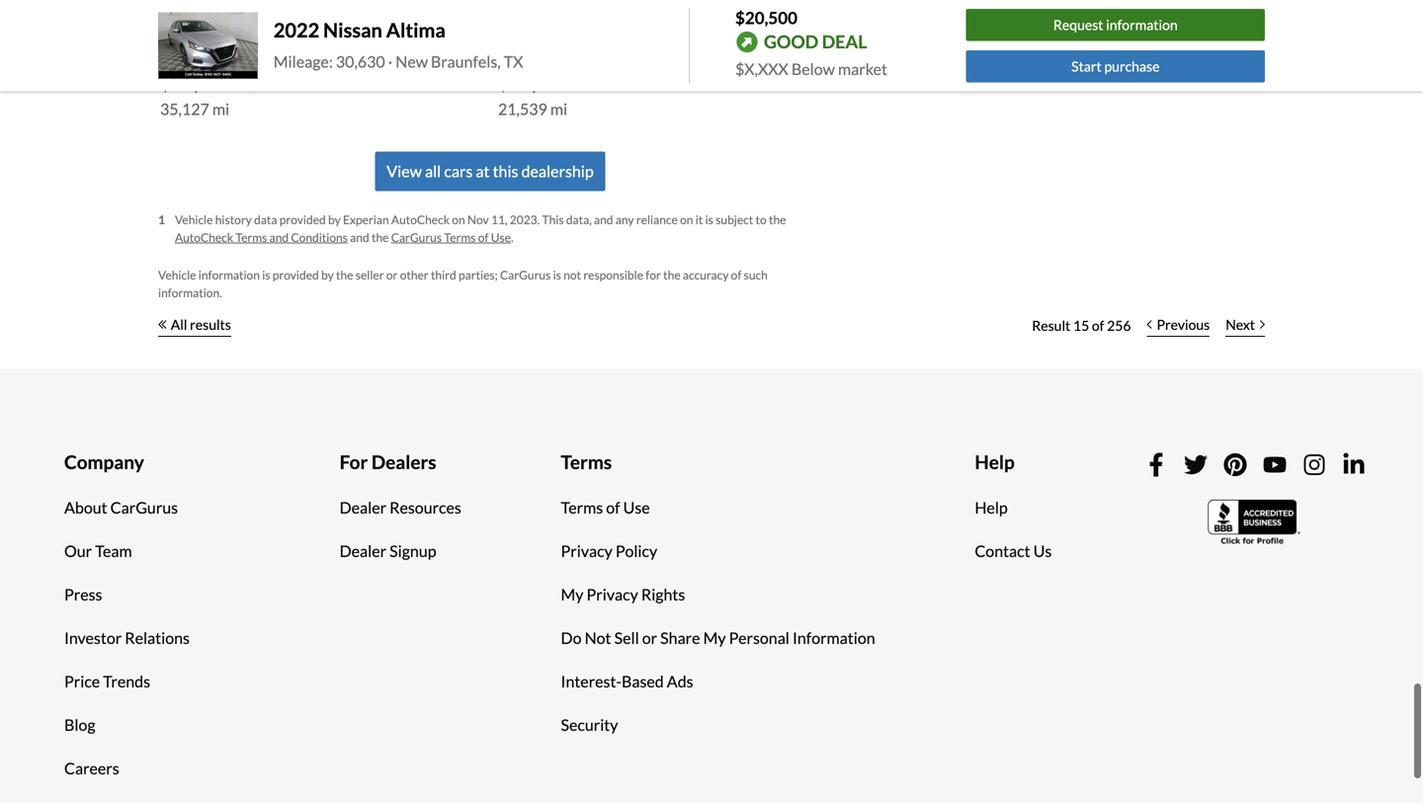 Task type: describe. For each thing, give the bounding box(es) containing it.
chevron right image
[[1260, 320, 1265, 330]]

.
[[511, 230, 514, 245]]

about cargurus link
[[49, 486, 193, 530]]

dealer resources
[[340, 498, 462, 518]]

interest-based ads
[[561, 672, 694, 692]]

careers link
[[49, 747, 134, 791]]

any
[[616, 213, 634, 227]]

deal
[[822, 31, 868, 53]]

or inside vehicle information is provided by the seller or other third parties; cargurus is not responsible for the accuracy of such information.
[[386, 268, 398, 282]]

subject
[[716, 213, 754, 227]]

fair deal image
[[583, 73, 602, 92]]

1 vertical spatial or
[[642, 629, 658, 648]]

1 help from the top
[[975, 451, 1015, 474]]

my privacy rights link
[[546, 573, 700, 617]]

2 horizontal spatial and
[[594, 213, 613, 227]]

good deal image
[[245, 73, 264, 92]]

click for the bbb business review of this auto listing service in cambridge ma image
[[1208, 498, 1303, 547]]

terms of use link
[[546, 486, 665, 530]]

data
[[254, 213, 277, 227]]

good
[[764, 31, 819, 53]]

nissan for 2022 nissan altima 2.5 sv fwd
[[205, 20, 258, 42]]

1 horizontal spatial and
[[350, 230, 369, 245]]

vehicle inside 1 vehicle history data provided by experian autocheck on nov 11, 2023. this data, and any reliance on it is subject to the autocheck terms and conditions and the cargurus terms of use .
[[175, 213, 213, 227]]

256
[[1107, 317, 1131, 334]]

cargurus inside 1 vehicle history data provided by experian autocheck on nov 11, 2023. this data, and any reliance on it is subject to the autocheck terms and conditions and the cargurus terms of use .
[[391, 230, 442, 245]]

trends
[[103, 672, 150, 692]]

price trends
[[64, 672, 150, 692]]

this
[[542, 213, 564, 227]]

the left seller
[[336, 268, 353, 282]]

result 15 of 256
[[1032, 317, 1131, 334]]

do
[[561, 629, 582, 648]]

investor relations link
[[49, 617, 205, 660]]

21,539 mi
[[498, 99, 568, 119]]

altima for 2022 nissan altima mileage: 30,630 · new braunfels, tx
[[386, 18, 446, 42]]

press
[[64, 585, 102, 605]]

sv
[[185, 46, 204, 65]]

it
[[696, 213, 703, 227]]

history
[[215, 213, 252, 227]]

deal for $20,700
[[324, 73, 364, 92]]

contact us link
[[960, 530, 1067, 573]]

interest-based ads link
[[546, 660, 708, 704]]

2.5 sl fwd
[[498, 46, 580, 65]]

chevron double left image
[[158, 320, 167, 330]]

experian
[[343, 213, 389, 227]]

2.5 inside the 2022 nissan altima 2.5 sv fwd
[[160, 46, 182, 65]]

dealership
[[522, 162, 594, 181]]

0 horizontal spatial is
[[262, 268, 270, 282]]

chevron left image
[[1147, 320, 1152, 330]]

of inside 1 vehicle history data provided by experian autocheck on nov 11, 2023. this data, and any reliance on it is subject to the autocheck terms and conditions and the cargurus terms of use .
[[478, 230, 489, 245]]

nov
[[468, 213, 489, 227]]

by inside 1 vehicle history data provided by experian autocheck on nov 11, 2023. this data, and any reliance on it is subject to the autocheck terms and conditions and the cargurus terms of use .
[[328, 213, 341, 227]]

at
[[476, 162, 490, 181]]

such
[[744, 268, 768, 282]]

purchase
[[1105, 58, 1160, 75]]

contact us
[[975, 542, 1052, 561]]

press link
[[49, 573, 117, 617]]

dealer for dealer signup
[[340, 542, 387, 561]]

price
[[64, 672, 100, 692]]

mi for $20,700
[[212, 99, 229, 119]]

1
[[158, 213, 165, 227]]

0 vertical spatial privacy
[[561, 542, 613, 561]]

results
[[190, 316, 231, 333]]

of right 15
[[1092, 317, 1105, 334]]

dealer resources link
[[325, 486, 476, 530]]

altima for 2022 nissan altima 2.5 sv fwd
[[262, 20, 315, 42]]

below
[[792, 59, 835, 79]]

new
[[396, 52, 428, 71]]

$20,500
[[736, 7, 798, 28]]

seller
[[356, 268, 384, 282]]

terms down nov
[[444, 230, 476, 245]]

our
[[64, 542, 92, 561]]

dealer for dealer resources
[[340, 498, 387, 518]]

good
[[272, 73, 321, 92]]

previous link
[[1139, 304, 1218, 347]]

information.
[[158, 286, 222, 300]]

terms up terms of use
[[561, 451, 612, 474]]

2 fwd from the left
[[543, 46, 580, 65]]

accuracy
[[683, 268, 729, 282]]

provided inside 1 vehicle history data provided by experian autocheck on nov 11, 2023. this data, and any reliance on it is subject to the autocheck terms and conditions and the cargurus terms of use .
[[280, 213, 326, 227]]

all
[[171, 316, 187, 333]]

the right for
[[664, 268, 681, 282]]

start purchase
[[1072, 58, 1160, 75]]

third
[[431, 268, 456, 282]]

of up privacy policy
[[606, 498, 620, 518]]

next
[[1226, 316, 1256, 333]]

information for request
[[1106, 17, 1178, 33]]

privacy policy
[[561, 542, 658, 561]]

30,630
[[336, 52, 385, 71]]

our team
[[64, 542, 132, 561]]

security link
[[546, 704, 633, 747]]

about
[[64, 498, 107, 518]]

15
[[1074, 317, 1090, 334]]

fair deal
[[610, 73, 688, 92]]

ads
[[667, 672, 694, 692]]

nissan for 2022 nissan altima mileage: 30,630 · new braunfels, tx
[[323, 18, 383, 42]]

careers
[[64, 759, 119, 779]]

2 2.5 from the left
[[498, 46, 520, 65]]

do not sell or share my personal information link
[[546, 617, 890, 660]]

1 vehicle history data provided by experian autocheck on nov 11, 2023. this data, and any reliance on it is subject to the autocheck terms and conditions and the cargurus terms of use .
[[158, 213, 786, 245]]

of inside vehicle information is provided by the seller or other third parties; cargurus is not responsible for the accuracy of such information.
[[731, 268, 742, 282]]

$26,000
[[498, 71, 572, 94]]

result
[[1032, 317, 1071, 334]]

is inside 1 vehicle history data provided by experian autocheck on nov 11, 2023. this data, and any reliance on it is subject to the autocheck terms and conditions and the cargurus terms of use .
[[705, 213, 714, 227]]

about cargurus
[[64, 498, 178, 518]]

2023.
[[510, 213, 540, 227]]

terms of use
[[561, 498, 650, 518]]

relations
[[125, 629, 190, 648]]

sl
[[523, 46, 540, 65]]

investor
[[64, 629, 122, 648]]



Task type: vqa. For each thing, say whether or not it's contained in the screenshot.
the top "personalized"
no



Task type: locate. For each thing, give the bounding box(es) containing it.
1 horizontal spatial or
[[642, 629, 658, 648]]

provided down conditions
[[273, 268, 319, 282]]

dealer signup
[[340, 542, 437, 561]]

2022 up sv
[[160, 20, 201, 42]]

information inside button
[[1106, 17, 1178, 33]]

1 vertical spatial help
[[975, 498, 1008, 518]]

1 vertical spatial information
[[198, 268, 260, 282]]

share
[[661, 629, 700, 648]]

privacy down 'privacy policy' link
[[587, 585, 638, 605]]

reliance
[[637, 213, 678, 227]]

0 vertical spatial vehicle
[[175, 213, 213, 227]]

the
[[769, 213, 786, 227], [372, 230, 389, 245], [336, 268, 353, 282], [664, 268, 681, 282]]

0 horizontal spatial information
[[198, 268, 260, 282]]

good deal
[[764, 31, 868, 53]]

cars
[[444, 162, 473, 181]]

2022 for 2022 nissan altima mileage: 30,630 · new braunfels, tx
[[274, 18, 320, 42]]

nissan inside 2022 nissan altima mileage: 30,630 · new braunfels, tx
[[323, 18, 383, 42]]

cargurus up team
[[110, 498, 178, 518]]

my up do
[[561, 585, 584, 605]]

information up the information.
[[198, 268, 260, 282]]

1 vertical spatial provided
[[273, 268, 319, 282]]

0 horizontal spatial 2.5
[[160, 46, 182, 65]]

altima up new
[[386, 18, 446, 42]]

1 vertical spatial by
[[321, 268, 334, 282]]

blog
[[64, 716, 95, 735]]

help inside 'link'
[[975, 498, 1008, 518]]

company
[[64, 451, 144, 474]]

0 horizontal spatial mi
[[212, 99, 229, 119]]

by
[[328, 213, 341, 227], [321, 268, 334, 282]]

1 vertical spatial my
[[703, 629, 726, 648]]

1 vertical spatial privacy
[[587, 585, 638, 605]]

use inside 1 vehicle history data provided by experian autocheck on nov 11, 2023. this data, and any reliance on it is subject to the autocheck terms and conditions and the cargurus terms of use .
[[491, 230, 511, 245]]

provided
[[280, 213, 326, 227], [273, 268, 319, 282]]

responsible
[[584, 268, 644, 282]]

0 vertical spatial help
[[975, 451, 1015, 474]]

sell
[[615, 629, 639, 648]]

dealer left signup
[[340, 542, 387, 561]]

deal
[[324, 73, 364, 92], [648, 73, 688, 92]]

help
[[975, 451, 1015, 474], [975, 498, 1008, 518]]

on left it
[[680, 213, 693, 227]]

vehicle inside vehicle information is provided by the seller or other third parties; cargurus is not responsible for the accuracy of such information.
[[158, 268, 196, 282]]

1 horizontal spatial 2022
[[274, 18, 320, 42]]

information
[[1106, 17, 1178, 33], [198, 268, 260, 282]]

use down 11,
[[491, 230, 511, 245]]

2 deal from the left
[[648, 73, 688, 92]]

interest-
[[561, 672, 622, 692]]

request information
[[1054, 17, 1178, 33]]

1 horizontal spatial information
[[1106, 17, 1178, 33]]

1 2.5 from the left
[[160, 46, 182, 65]]

2022 inside 2022 nissan altima mileage: 30,630 · new braunfels, tx
[[274, 18, 320, 42]]

not
[[564, 268, 581, 282]]

2 vertical spatial cargurus
[[110, 498, 178, 518]]

to
[[756, 213, 767, 227]]

1 horizontal spatial cargurus
[[391, 230, 442, 245]]

2 horizontal spatial cargurus
[[500, 268, 551, 282]]

vehicle right 1
[[175, 213, 213, 227]]

provided inside vehicle information is provided by the seller or other third parties; cargurus is not responsible for the accuracy of such information.
[[273, 268, 319, 282]]

and down data
[[270, 230, 289, 245]]

signup
[[390, 542, 437, 561]]

autocheck down history
[[175, 230, 233, 245]]

all
[[425, 162, 441, 181]]

1 horizontal spatial fwd
[[543, 46, 580, 65]]

mi for $26,000
[[551, 99, 568, 119]]

2022 nissan altima image
[[158, 13, 258, 79]]

2.5
[[160, 46, 182, 65], [498, 46, 520, 65]]

for
[[646, 268, 661, 282]]

1 dealer from the top
[[340, 498, 387, 518]]

by up conditions
[[328, 213, 341, 227]]

mi down $20,700
[[212, 99, 229, 119]]

request information button
[[966, 9, 1265, 41]]

0 horizontal spatial nissan
[[205, 20, 258, 42]]

mileage:
[[274, 52, 333, 71]]

1 fwd from the left
[[207, 46, 244, 65]]

us
[[1034, 542, 1052, 561]]

and left any
[[594, 213, 613, 227]]

1 horizontal spatial my
[[703, 629, 726, 648]]

1 horizontal spatial altima
[[386, 18, 446, 42]]

0 vertical spatial my
[[561, 585, 584, 605]]

0 vertical spatial cargurus
[[391, 230, 442, 245]]

fwd inside the 2022 nissan altima 2.5 sv fwd
[[207, 46, 244, 65]]

1 horizontal spatial deal
[[648, 73, 688, 92]]

11,
[[491, 213, 508, 227]]

use up policy
[[623, 498, 650, 518]]

my privacy rights
[[561, 585, 685, 605]]

policy
[[616, 542, 658, 561]]

investor relations
[[64, 629, 190, 648]]

is down autocheck terms and conditions 'link'
[[262, 268, 270, 282]]

0 vertical spatial autocheck
[[391, 213, 450, 227]]

0 vertical spatial dealer
[[340, 498, 387, 518]]

2.5 left sl
[[498, 46, 520, 65]]

our team link
[[49, 530, 147, 573]]

1 horizontal spatial use
[[623, 498, 650, 518]]

is right it
[[705, 213, 714, 227]]

fwd
[[207, 46, 244, 65], [543, 46, 580, 65]]

1 horizontal spatial autocheck
[[391, 213, 450, 227]]

0 horizontal spatial deal
[[324, 73, 364, 92]]

0 vertical spatial or
[[386, 268, 398, 282]]

0 vertical spatial use
[[491, 230, 511, 245]]

other
[[400, 268, 429, 282]]

1 vertical spatial dealer
[[340, 542, 387, 561]]

vehicle
[[175, 213, 213, 227], [158, 268, 196, 282]]

2022 nissan altima mileage: 30,630 · new braunfels, tx
[[274, 18, 523, 71]]

of
[[478, 230, 489, 245], [731, 268, 742, 282], [1092, 317, 1105, 334], [606, 498, 620, 518]]

0 horizontal spatial cargurus
[[110, 498, 178, 518]]

altima inside 2022 nissan altima mileage: 30,630 · new braunfels, tx
[[386, 18, 446, 42]]

vehicle information is provided by the seller or other third parties; cargurus is not responsible for the accuracy of such information.
[[158, 268, 768, 300]]

1 vertical spatial vehicle
[[158, 268, 196, 282]]

and down experian
[[350, 230, 369, 245]]

1 vertical spatial cargurus
[[500, 268, 551, 282]]

tx
[[504, 52, 523, 71]]

data,
[[566, 213, 592, 227]]

deal down 30,630
[[324, 73, 364, 92]]

help link
[[960, 486, 1023, 530]]

rights
[[642, 585, 685, 605]]

1 horizontal spatial mi
[[551, 99, 568, 119]]

2022 inside the 2022 nissan altima 2.5 sv fwd
[[160, 20, 201, 42]]

request
[[1054, 17, 1104, 33]]

all results link
[[158, 304, 231, 347]]

21,539
[[498, 99, 547, 119]]

is
[[705, 213, 714, 227], [262, 268, 270, 282], [553, 268, 561, 282]]

mi down $26,000
[[551, 99, 568, 119]]

not
[[585, 629, 611, 648]]

dealer inside 'link'
[[340, 498, 387, 518]]

is left not
[[553, 268, 561, 282]]

on up cargurus terms of use 'link'
[[452, 213, 465, 227]]

autocheck terms and conditions link
[[175, 230, 348, 245]]

provided up conditions
[[280, 213, 326, 227]]

deal for $26,000
[[648, 73, 688, 92]]

blog link
[[49, 704, 110, 747]]

0 horizontal spatial 2022
[[160, 20, 201, 42]]

team
[[95, 542, 132, 561]]

this
[[493, 162, 519, 181]]

2022 up mileage: at the top
[[274, 18, 320, 42]]

view
[[387, 162, 422, 181]]

1 mi from the left
[[212, 99, 229, 119]]

1 deal from the left
[[324, 73, 364, 92]]

based
[[622, 672, 664, 692]]

2022
[[274, 18, 320, 42], [160, 20, 201, 42]]

use
[[491, 230, 511, 245], [623, 498, 650, 518]]

the down experian
[[372, 230, 389, 245]]

or right sell
[[642, 629, 658, 648]]

nissan
[[323, 18, 383, 42], [205, 20, 258, 42]]

cargurus inside vehicle information is provided by the seller or other third parties; cargurus is not responsible for the accuracy of such information.
[[500, 268, 551, 282]]

dealers
[[372, 451, 437, 474]]

2 on from the left
[[680, 213, 693, 227]]

0 horizontal spatial fwd
[[207, 46, 244, 65]]

my
[[561, 585, 584, 605], [703, 629, 726, 648]]

nissan up good deal image
[[205, 20, 258, 42]]

by inside vehicle information is provided by the seller or other third parties; cargurus is not responsible for the accuracy of such information.
[[321, 268, 334, 282]]

$x,xxx
[[736, 59, 789, 79]]

the right to
[[769, 213, 786, 227]]

0 horizontal spatial and
[[270, 230, 289, 245]]

0 horizontal spatial my
[[561, 585, 584, 605]]

2022 for 2022 nissan altima 2.5 sv fwd
[[160, 20, 201, 42]]

altima up mileage: at the top
[[262, 20, 315, 42]]

autocheck up cargurus terms of use 'link'
[[391, 213, 450, 227]]

vehicle up the information.
[[158, 268, 196, 282]]

2 mi from the left
[[551, 99, 568, 119]]

terms down data
[[236, 230, 267, 245]]

fwd right sl
[[543, 46, 580, 65]]

or
[[386, 268, 398, 282], [642, 629, 658, 648]]

fair
[[610, 73, 645, 92]]

cargurus terms of use link
[[391, 230, 511, 245]]

1 horizontal spatial nissan
[[323, 18, 383, 42]]

2 horizontal spatial is
[[705, 213, 714, 227]]

0 vertical spatial information
[[1106, 17, 1178, 33]]

2.5 left sv
[[160, 46, 182, 65]]

autocheck
[[391, 213, 450, 227], [175, 230, 233, 245]]

previous
[[1157, 316, 1210, 333]]

information inside vehicle information is provided by the seller or other third parties; cargurus is not responsible for the accuracy of such information.
[[198, 268, 260, 282]]

parties;
[[459, 268, 498, 282]]

terms up privacy policy
[[561, 498, 603, 518]]

for
[[340, 451, 368, 474]]

nissan inside the 2022 nissan altima 2.5 sv fwd
[[205, 20, 258, 42]]

contact
[[975, 542, 1031, 561]]

0 vertical spatial provided
[[280, 213, 326, 227]]

braunfels,
[[431, 52, 501, 71]]

cargurus down .
[[500, 268, 551, 282]]

0 vertical spatial by
[[328, 213, 341, 227]]

0 horizontal spatial altima
[[262, 20, 315, 42]]

0 horizontal spatial on
[[452, 213, 465, 227]]

privacy
[[561, 542, 613, 561], [587, 585, 638, 605]]

privacy policy link
[[546, 530, 672, 573]]

by down conditions
[[321, 268, 334, 282]]

help up "contact"
[[975, 498, 1008, 518]]

market
[[838, 59, 888, 79]]

privacy down the terms of use link
[[561, 542, 613, 561]]

information
[[793, 629, 876, 648]]

1 horizontal spatial is
[[553, 268, 561, 282]]

terms
[[236, 230, 267, 245], [444, 230, 476, 245], [561, 451, 612, 474], [561, 498, 603, 518]]

nissan up 30,630
[[323, 18, 383, 42]]

cargurus
[[391, 230, 442, 245], [500, 268, 551, 282], [110, 498, 178, 518]]

0 horizontal spatial autocheck
[[175, 230, 233, 245]]

altima inside the 2022 nissan altima 2.5 sv fwd
[[262, 20, 315, 42]]

1 horizontal spatial on
[[680, 213, 693, 227]]

0 horizontal spatial use
[[491, 230, 511, 245]]

0 horizontal spatial or
[[386, 268, 398, 282]]

start purchase button
[[966, 50, 1265, 83]]

of down nov
[[478, 230, 489, 245]]

next link
[[1218, 304, 1273, 347]]

fwd right sv
[[207, 46, 244, 65]]

1 on from the left
[[452, 213, 465, 227]]

of left such
[[731, 268, 742, 282]]

all results
[[171, 316, 231, 333]]

cargurus up other
[[391, 230, 442, 245]]

2 dealer from the top
[[340, 542, 387, 561]]

my right share
[[703, 629, 726, 648]]

help up help 'link' at the right bottom of page
[[975, 451, 1015, 474]]

1 vertical spatial use
[[623, 498, 650, 518]]

deal right fair
[[648, 73, 688, 92]]

information for vehicle
[[198, 268, 260, 282]]

1 horizontal spatial 2.5
[[498, 46, 520, 65]]

view all cars at this dealership link
[[375, 152, 606, 191]]

or right seller
[[386, 268, 398, 282]]

dealer down for
[[340, 498, 387, 518]]

start
[[1072, 58, 1102, 75]]

information up purchase
[[1106, 17, 1178, 33]]

1 vertical spatial autocheck
[[175, 230, 233, 245]]

2 help from the top
[[975, 498, 1008, 518]]

personal
[[729, 629, 790, 648]]



